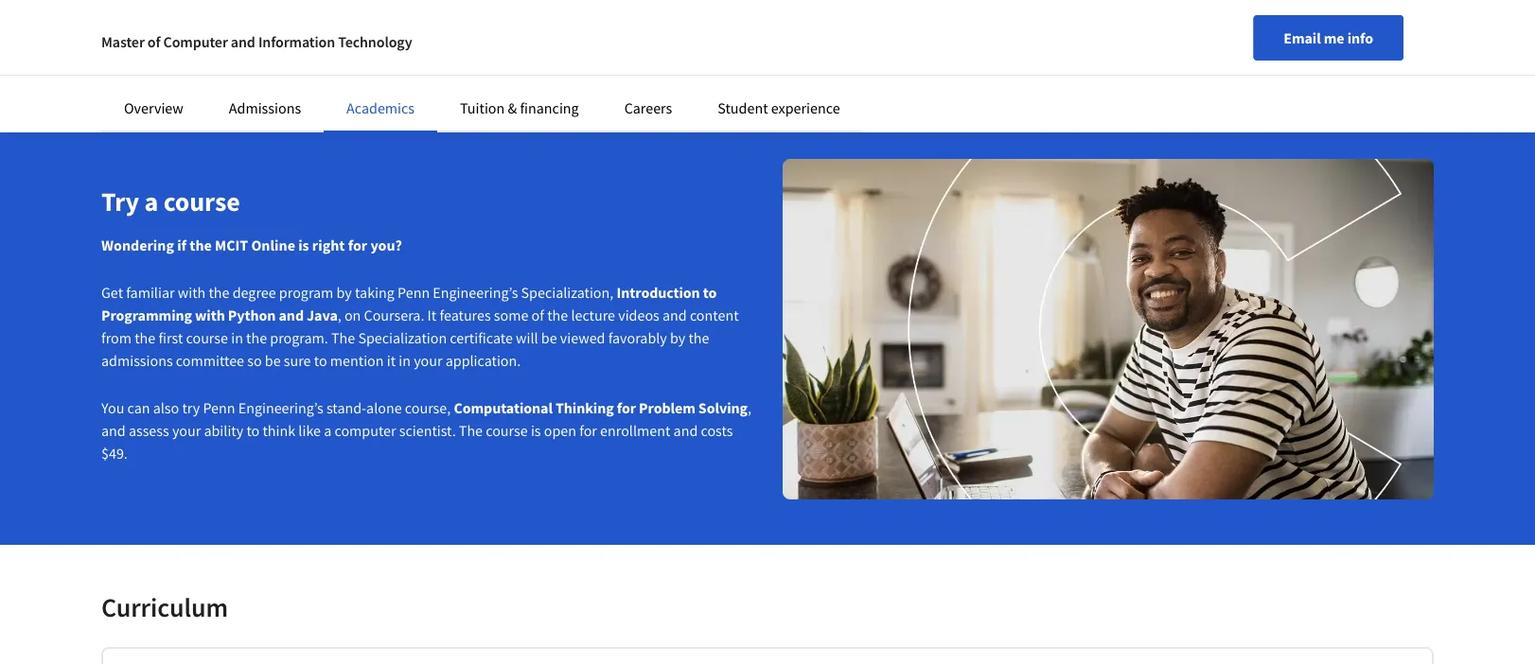 Task type: locate. For each thing, give the bounding box(es) containing it.
if left now
[[441, 0, 449, 12]]

help down the note:
[[786, 16, 814, 35]]

1 horizontal spatial ,
[[748, 399, 752, 418]]

0 horizontal spatial right
[[312, 236, 345, 255]]

0 vertical spatial assess
[[387, 16, 428, 35]]

the down programming
[[135, 329, 156, 348]]

if
[[441, 0, 449, 12], [177, 236, 187, 255]]

and inside , on coursera. it features some of the lecture videos and content from the first course in the program. the specialization certificate will be viewed favorably by the admissions committee so be sure to mention it in your application.
[[663, 306, 687, 325]]

of down thrive
[[550, 38, 563, 57]]

1 - from the left
[[276, 16, 280, 35]]

1 horizontal spatial this
[[695, 0, 718, 12]]

computer
[[163, 32, 228, 51]]

0 horizontal spatial the
[[331, 329, 355, 348]]

mention
[[330, 352, 384, 371]]

0 vertical spatial program
[[685, 16, 739, 35]]

this left blog on the left
[[185, 38, 212, 57]]

decide
[[395, 0, 438, 12]]

0 horizontal spatial this
[[185, 38, 212, 57]]

2 vertical spatial course
[[486, 422, 528, 441]]

the right now
[[495, 0, 516, 12]]

right up thrive
[[519, 0, 549, 12]]

degree down pursue
[[638, 16, 682, 35]]

engineering's up features
[[433, 284, 518, 303]]

by up on
[[337, 284, 352, 303]]

, inside , on coursera. it features some of the lecture videos and content from the first course in the program. the specialization certificate will be viewed favorably by the admissions committee so be sure to mention it in your application.
[[338, 306, 342, 325]]

academics link
[[347, 98, 415, 117]]

application
[[201, 16, 273, 35]]

your down specialization
[[414, 352, 443, 371]]

course
[[164, 186, 240, 219], [186, 329, 228, 348], [486, 422, 528, 441]]

assess down can
[[129, 422, 169, 441]]

ability
[[463, 16, 502, 35], [204, 422, 244, 441]]

1 horizontal spatial be
[[541, 329, 557, 348]]

a right the like
[[324, 422, 332, 441]]

the inside 'to help decide if now is the right time for you to pursue this degree. note: this quiz will in no way factor into your application -- this is purely to assess your ability to thrive in an online degree program and to help you prepare for success in mcit online.'
[[495, 0, 516, 12]]

the down an
[[566, 38, 587, 57]]

penn right try
[[203, 399, 235, 418]]

this up helps in the top left of the page
[[288, 16, 312, 35]]

with right familiar
[[178, 284, 206, 303]]

master
[[101, 32, 145, 51]]

the up python
[[209, 284, 230, 303]]

program inside 'to help decide if now is the right time for you to pursue this degree. note: this quiz will in no way factor into your application -- this is purely to assess your ability to thrive in an online degree program and to help you prepare for success in mcit online.'
[[685, 16, 739, 35]]

blog
[[215, 38, 244, 57]]

of inside , on coursera. it features some of the lecture videos and content from the first course in the program. the specialization certificate will be viewed favorably by the admissions committee so be sure to mention it in your application.
[[532, 306, 544, 325]]

expectations
[[467, 38, 547, 57]]

0 vertical spatial right
[[519, 0, 549, 12]]

0 horizontal spatial mcit
[[101, 38, 133, 57]]

this inside 'to help decide if now is the right time for you to pursue this degree. note: this quiz will in no way factor into your application -- this is purely to assess your ability to thrive in an online degree program and to help you prepare for success in mcit online.'
[[808, 0, 835, 12]]

by inside , on coursera. it features some of the lecture videos and content from the first course in the program. the specialization certificate will be viewed favorably by the admissions committee so be sure to mention it in your application.
[[670, 329, 686, 348]]

degree. inside 'to help decide if now is the right time for you to pursue this degree. note: this quiz will in no way factor into your application -- this is purely to assess your ability to thrive in an online degree program and to help you prepare for success in mcit online.'
[[721, 0, 768, 12]]

a
[[144, 186, 158, 219], [324, 422, 332, 441]]

the
[[495, 0, 516, 12], [443, 38, 464, 57], [566, 38, 587, 57], [190, 236, 212, 255], [209, 284, 230, 303], [547, 306, 568, 325], [135, 329, 156, 348], [246, 329, 267, 348], [689, 329, 710, 348]]

ability inside 'to help decide if now is the right time for you to pursue this degree. note: this quiz will in no way factor into your application -- this is purely to assess your ability to thrive in an online degree program and to help you prepare for success in mcit online.'
[[463, 16, 502, 35]]

assess inside 'to help decide if now is the right time for you to pursue this degree. note: this quiz will in no way factor into your application -- this is purely to assess your ability to thrive in an online degree program and to help you prepare for success in mcit online.'
[[387, 16, 428, 35]]

can
[[127, 399, 150, 418]]

by
[[337, 284, 352, 303], [670, 329, 686, 348]]

0 horizontal spatial assess
[[129, 422, 169, 441]]

1 horizontal spatial degree
[[638, 16, 682, 35]]

for left the you?
[[348, 236, 368, 255]]

1 vertical spatial mcit
[[215, 236, 248, 255]]

, inside , and assess your ability to think like a computer scientist. the course is open for enrollment and costs $49.
[[748, 399, 752, 418]]

the
[[331, 329, 355, 348], [459, 422, 483, 441]]

0 vertical spatial mcit
[[101, 38, 133, 57]]

0 vertical spatial will
[[868, 0, 890, 12]]

an
[[576, 16, 592, 35]]

0 vertical spatial you
[[605, 0, 628, 12]]

your down try
[[172, 422, 201, 441]]

,
[[338, 306, 342, 325], [748, 399, 752, 418]]

problem
[[639, 399, 696, 418]]

, right problem
[[748, 399, 752, 418]]

will up prepare
[[868, 0, 890, 12]]

ability down now
[[463, 16, 502, 35]]

and inside 'to help decide if now is the right time for you to pursue this degree. note: this quiz will in no way factor into your application -- this is purely to assess your ability to thrive in an online degree program and to help you prepare for success in mcit online.'
[[742, 16, 766, 35]]

to left think
[[247, 422, 260, 441]]

certificate
[[450, 329, 513, 348]]

1 vertical spatial assess
[[129, 422, 169, 441]]

for
[[584, 0, 602, 12], [896, 16, 913, 35], [348, 236, 368, 255], [617, 399, 636, 418], [580, 422, 597, 441]]

is right online
[[298, 236, 309, 255]]

0 horizontal spatial ability
[[204, 422, 244, 441]]

right
[[519, 0, 549, 12], [312, 236, 345, 255]]

1 horizontal spatial will
[[868, 0, 890, 12]]

1 vertical spatial help
[[786, 16, 814, 35]]

admissions
[[229, 98, 301, 117]]

0 vertical spatial help
[[364, 0, 392, 12]]

to up more
[[371, 16, 384, 35]]

1 horizontal spatial ability
[[463, 16, 502, 35]]

1 horizontal spatial degree.
[[721, 0, 768, 12]]

the inside , and assess your ability to think like a computer scientist. the course is open for enrollment and costs $49.
[[459, 422, 483, 441]]

program.
[[270, 329, 328, 348]]

0 vertical spatial a
[[144, 186, 158, 219]]

degree up python
[[233, 284, 276, 303]]

course down the computational
[[486, 422, 528, 441]]

1 horizontal spatial assess
[[387, 16, 428, 35]]

a inside , and assess your ability to think like a computer scientist. the course is open for enrollment and costs $49.
[[324, 422, 332, 441]]

computational
[[454, 399, 553, 418]]

for down thinking
[[580, 422, 597, 441]]

of right some
[[532, 306, 544, 325]]

the up so at the bottom left
[[246, 329, 267, 348]]

, for program.
[[338, 306, 342, 325]]

sure
[[284, 352, 311, 371]]

0 vertical spatial the
[[331, 329, 355, 348]]

mcit left online
[[215, 236, 248, 255]]

0 horizontal spatial if
[[177, 236, 187, 255]]

0 horizontal spatial help
[[364, 0, 392, 12]]

introduction
[[617, 284, 700, 303]]

1 horizontal spatial of
[[532, 306, 544, 325]]

0 vertical spatial this
[[808, 0, 835, 12]]

program
[[685, 16, 739, 35], [279, 284, 334, 303]]

of right master
[[148, 32, 160, 51]]

online
[[595, 16, 635, 35]]

in right it
[[399, 352, 411, 371]]

the down on
[[331, 329, 355, 348]]

careers
[[625, 98, 673, 117]]

pursue
[[648, 0, 692, 12]]

1 vertical spatial course
[[186, 329, 228, 348]]

in down python
[[231, 329, 243, 348]]

1 vertical spatial with
[[195, 306, 225, 325]]

for up an
[[584, 0, 602, 12]]

course up committee
[[186, 329, 228, 348]]

1 vertical spatial right
[[312, 236, 345, 255]]

program up java
[[279, 284, 334, 303]]

0 vertical spatial degree.
[[721, 0, 768, 12]]

is
[[482, 0, 492, 12], [315, 16, 325, 35], [298, 236, 309, 255], [531, 422, 541, 441]]

- up post
[[276, 16, 280, 35]]

in left no
[[893, 0, 905, 12]]

penn
[[398, 284, 430, 303], [203, 399, 235, 418]]

will
[[868, 0, 890, 12], [516, 329, 538, 348]]

degree
[[638, 16, 682, 35], [233, 284, 276, 303]]

0 horizontal spatial you
[[605, 0, 628, 12]]

your inside , and assess your ability to think like a computer scientist. the course is open for enrollment and costs $49.
[[172, 422, 201, 441]]

it
[[428, 306, 437, 325]]

you up online
[[605, 0, 628, 12]]

ability left think
[[204, 422, 244, 441]]

0 horizontal spatial will
[[516, 329, 538, 348]]

0 vertical spatial ,
[[338, 306, 342, 325]]

lecture
[[571, 306, 615, 325]]

- up helps in the top left of the page
[[280, 16, 285, 35]]

if right wondering
[[177, 236, 187, 255]]

your
[[169, 16, 198, 35], [431, 16, 459, 35], [414, 352, 443, 371], [172, 422, 201, 441]]

some
[[494, 306, 529, 325]]

solving
[[699, 399, 748, 418]]

computer
[[335, 422, 396, 441]]

the down the computational
[[459, 422, 483, 441]]

and
[[742, 16, 766, 35], [231, 32, 255, 51], [279, 306, 304, 325], [663, 306, 687, 325], [101, 422, 126, 441], [674, 422, 698, 441]]

factor
[[101, 16, 138, 35]]

1 horizontal spatial by
[[670, 329, 686, 348]]

admissions link
[[229, 98, 301, 117]]

enrollment
[[600, 422, 671, 441]]

is left open
[[531, 422, 541, 441]]

with
[[178, 284, 206, 303], [195, 306, 225, 325]]

1 vertical spatial this
[[288, 16, 312, 35]]

with left python
[[195, 306, 225, 325]]

0 vertical spatial degree
[[638, 16, 682, 35]]

&
[[508, 98, 517, 117]]

1 vertical spatial the
[[459, 422, 483, 441]]

you down quiz
[[817, 16, 840, 35]]

1 vertical spatial you
[[817, 16, 840, 35]]

, for costs
[[748, 399, 752, 418]]

right inside 'to help decide if now is the right time for you to pursue this degree. note: this quiz will in no way factor into your application -- this is purely to assess your ability to thrive in an online degree program and to help you prepare for success in mcit online.'
[[519, 0, 549, 12]]

0 horizontal spatial this
[[288, 16, 312, 35]]

1 horizontal spatial the
[[459, 422, 483, 441]]

program down pursue
[[685, 16, 739, 35]]

course up wondering if the mcit online is right for you?
[[164, 186, 240, 219]]

help up purely
[[364, 0, 392, 12]]

degree. left the note:
[[721, 0, 768, 12]]

try
[[182, 399, 200, 418]]

0 horizontal spatial by
[[337, 284, 352, 303]]

by right favorably
[[670, 329, 686, 348]]

to up the expectations
[[505, 16, 518, 35]]

information
[[258, 32, 335, 51]]

from
[[101, 329, 132, 348]]

thrive
[[521, 16, 558, 35]]

to right sure
[[314, 352, 327, 371]]

course inside , on coursera. it features some of the lecture videos and content from the first course in the program. the specialization certificate will be viewed favorably by the admissions committee so be sure to mention it in your application.
[[186, 329, 228, 348]]

ability inside , and assess your ability to think like a computer scientist. the course is open for enrollment and costs $49.
[[204, 422, 244, 441]]

explain
[[316, 38, 363, 57]]

to up purely
[[348, 0, 361, 12]]

right right online
[[312, 236, 345, 255]]

1 vertical spatial engineering's
[[238, 399, 324, 418]]

1 horizontal spatial program
[[685, 16, 739, 35]]

1 vertical spatial ability
[[204, 422, 244, 441]]

degree. down online
[[590, 38, 637, 57]]

1 vertical spatial by
[[670, 329, 686, 348]]

0 horizontal spatial program
[[279, 284, 334, 303]]

mcit down factor at the top left of the page
[[101, 38, 133, 57]]

1 vertical spatial degree
[[233, 284, 276, 303]]

student
[[718, 98, 768, 117]]

email
[[1284, 28, 1322, 47]]

1 horizontal spatial if
[[441, 0, 449, 12]]

0 vertical spatial penn
[[398, 284, 430, 303]]

engineering's up think
[[238, 399, 324, 418]]

be left the viewed
[[541, 329, 557, 348]]

1 vertical spatial a
[[324, 422, 332, 441]]

programming
[[101, 306, 192, 325]]

content
[[690, 306, 739, 325]]

1 vertical spatial degree.
[[590, 38, 637, 57]]

master of computer and information technology
[[101, 32, 412, 51]]

0 vertical spatial if
[[441, 0, 449, 12]]

this
[[808, 0, 835, 12], [185, 38, 212, 57]]

the down try a course
[[190, 236, 212, 255]]

0 horizontal spatial of
[[148, 32, 160, 51]]

1 horizontal spatial this
[[808, 0, 835, 12]]

0 vertical spatial be
[[541, 329, 557, 348]]

, left on
[[338, 306, 342, 325]]

0 horizontal spatial penn
[[203, 399, 235, 418]]

python
[[228, 306, 276, 325]]

tuition
[[460, 98, 505, 117]]

for inside , and assess your ability to think like a computer scientist. the course is open for enrollment and costs $49.
[[580, 422, 597, 441]]

1 horizontal spatial right
[[519, 0, 549, 12]]

a right try
[[144, 186, 158, 219]]

this left quiz
[[808, 0, 835, 12]]

prepare
[[843, 16, 893, 35]]

you
[[605, 0, 628, 12], [817, 16, 840, 35]]

way
[[928, 0, 953, 12]]

1 horizontal spatial a
[[324, 422, 332, 441]]

to up content
[[703, 284, 717, 303]]

1 vertical spatial ,
[[748, 399, 752, 418]]

1 horizontal spatial engineering's
[[433, 284, 518, 303]]

assess down the decide
[[387, 16, 428, 35]]

in right success
[[967, 16, 979, 35]]

will inside , on coursera. it features some of the lecture videos and content from the first course in the program. the specialization certificate will be viewed favorably by the admissions committee so be sure to mention it in your application.
[[516, 329, 538, 348]]

note:
[[771, 0, 805, 12]]

0 vertical spatial ability
[[463, 16, 502, 35]]

0 horizontal spatial engineering's
[[238, 399, 324, 418]]

0 horizontal spatial be
[[265, 352, 281, 371]]

this right pursue
[[695, 0, 718, 12]]

me
[[1325, 28, 1345, 47]]

assess inside , and assess your ability to think like a computer scientist. the course is open for enrollment and costs $49.
[[129, 422, 169, 441]]

penn up it
[[398, 284, 430, 303]]

engineering's
[[433, 284, 518, 303], [238, 399, 324, 418]]

1 vertical spatial will
[[516, 329, 538, 348]]

0 horizontal spatial ,
[[338, 306, 342, 325]]

be right so at the bottom left
[[265, 352, 281, 371]]

will down some
[[516, 329, 538, 348]]



Task type: vqa. For each thing, say whether or not it's contained in the screenshot.
explain
yes



Task type: describe. For each thing, give the bounding box(es) containing it.
to inside , on coursera. it features some of the lecture videos and content from the first course in the program. the specialization certificate will be viewed favorably by the admissions committee so be sure to mention it in your application.
[[314, 352, 327, 371]]

0 horizontal spatial degree
[[233, 284, 276, 303]]

course inside , and assess your ability to think like a computer scientist. the course is open for enrollment and costs $49.
[[486, 422, 528, 441]]

the down content
[[689, 329, 710, 348]]

email me info button
[[1254, 15, 1404, 61]]

0 vertical spatial course
[[164, 186, 240, 219]]

overview link
[[124, 98, 184, 117]]

1 horizontal spatial mcit
[[215, 236, 248, 255]]

wondering
[[101, 236, 174, 255]]

more
[[366, 38, 399, 57]]

0 vertical spatial engineering's
[[433, 284, 518, 303]]

info
[[1348, 28, 1374, 47]]

your inside , on coursera. it features some of the lecture videos and content from the first course in the program. the specialization certificate will be viewed favorably by the admissions committee so be sure to mention it in your application.
[[414, 352, 443, 371]]

think
[[263, 422, 296, 441]]

it
[[387, 352, 396, 371]]

try a course
[[101, 186, 240, 219]]

for down no
[[896, 16, 913, 35]]

no
[[908, 0, 925, 12]]

is left purely
[[315, 16, 325, 35]]

this blog post link
[[185, 38, 279, 57]]

academics
[[347, 98, 415, 117]]

is inside , and assess your ability to think like a computer scientist. the course is open for enrollment and costs $49.
[[531, 422, 541, 441]]

to inside , and assess your ability to think like a computer scientist. the course is open for enrollment and costs $49.
[[247, 422, 260, 441]]

purely
[[328, 16, 368, 35]]

committee
[[176, 352, 244, 371]]

get
[[101, 284, 123, 303]]

1 vertical spatial if
[[177, 236, 187, 255]]

scientist.
[[399, 422, 456, 441]]

try
[[101, 186, 139, 219]]

quiz
[[838, 0, 865, 12]]

, and assess your ability to think like a computer scientist. the course is open for enrollment and costs $49.
[[101, 399, 752, 464]]

features
[[440, 306, 491, 325]]

0 vertical spatial by
[[337, 284, 352, 303]]

post
[[247, 38, 276, 57]]

to inside introduction to programming with python and java
[[703, 284, 717, 303]]

1 horizontal spatial help
[[786, 16, 814, 35]]

$49.
[[101, 445, 128, 464]]

helps
[[279, 38, 313, 57]]

to help decide if now is the right time for you to pursue this degree. note: this quiz will in no way factor into your application -- this is purely to assess your ability to thrive in an online degree program and to help you prepare for success in mcit online.
[[101, 0, 979, 57]]

familiar
[[126, 284, 175, 303]]

specialization,
[[521, 284, 614, 303]]

viewed
[[560, 329, 606, 348]]

specialization
[[358, 329, 447, 348]]

the right about
[[443, 38, 464, 57]]

online.
[[136, 38, 182, 57]]

introduction to programming with python and java link
[[101, 284, 717, 325]]

videos
[[619, 306, 660, 325]]

like
[[299, 422, 321, 441]]

if inside 'to help decide if now is the right time for you to pursue this degree. note: this quiz will in no way factor into your application -- this is purely to assess your ability to thrive in an online degree program and to help you prepare for success in mcit online.'
[[441, 0, 449, 12]]

1 vertical spatial be
[[265, 352, 281, 371]]

you
[[101, 399, 124, 418]]

thinking
[[556, 399, 614, 418]]

to down the note:
[[769, 16, 783, 35]]

admissions
[[101, 352, 173, 371]]

the down the specialization, on the left top of page
[[547, 306, 568, 325]]

with inside introduction to programming with python and java
[[195, 306, 225, 325]]

1 vertical spatial this
[[185, 38, 212, 57]]

1 vertical spatial penn
[[203, 399, 235, 418]]

1 horizontal spatial you
[[817, 16, 840, 35]]

for up enrollment
[[617, 399, 636, 418]]

computational thinking for problem solving link
[[454, 399, 748, 418]]

open
[[544, 422, 577, 441]]

2 horizontal spatial of
[[550, 38, 563, 57]]

get familiar with the degree program by taking penn engineering's specialization,
[[101, 284, 617, 303]]

success
[[916, 16, 964, 35]]

java
[[307, 306, 338, 325]]

alone
[[367, 399, 402, 418]]

course,
[[405, 399, 451, 418]]

in left an
[[561, 16, 573, 35]]

the inside , on coursera. it features some of the lecture videos and content from the first course in the program. the specialization certificate will be viewed favorably by the admissions committee so be sure to mention it in your application.
[[331, 329, 355, 348]]

this blog post helps explain more about the expectations of the degree.
[[185, 38, 637, 57]]

overview
[[124, 98, 184, 117]]

to up online
[[631, 0, 645, 12]]

you?
[[371, 236, 402, 255]]

, on coursera. it features some of the lecture videos and content from the first course in the program. the specialization certificate will be viewed favorably by the admissions committee so be sure to mention it in your application.
[[101, 306, 739, 371]]

you can also try penn engineering's stand-alone course, computational thinking for problem solving
[[101, 399, 748, 418]]

1 horizontal spatial penn
[[398, 284, 430, 303]]

and inside introduction to programming with python and java
[[279, 306, 304, 325]]

coursera.
[[364, 306, 425, 325]]

student experience link
[[718, 98, 840, 117]]

will inside 'to help decide if now is the right time for you to pursue this degree. note: this quiz will in no way factor into your application -- this is purely to assess your ability to thrive in an online degree program and to help you prepare for success in mcit online.'
[[868, 0, 890, 12]]

so
[[247, 352, 262, 371]]

tuition & financing
[[460, 98, 579, 117]]

application.
[[446, 352, 521, 371]]

0 horizontal spatial degree.
[[590, 38, 637, 57]]

wondering if the mcit online is right for you?
[[101, 236, 402, 255]]

online
[[251, 236, 295, 255]]

stand-
[[327, 399, 367, 418]]

introduction to programming with python and java
[[101, 284, 717, 325]]

about
[[402, 38, 440, 57]]

experience
[[771, 98, 840, 117]]

technology
[[338, 32, 412, 51]]

favorably
[[609, 329, 667, 348]]

curriculum
[[101, 592, 228, 625]]

taking
[[355, 284, 395, 303]]

0 horizontal spatial a
[[144, 186, 158, 219]]

careers link
[[625, 98, 673, 117]]

financing
[[520, 98, 579, 117]]

mcit inside 'to help decide if now is the right time for you to pursue this degree. note: this quiz will in no way factor into your application -- this is purely to assess your ability to thrive in an online degree program and to help you prepare for success in mcit online.'
[[101, 38, 133, 57]]

0 vertical spatial this
[[695, 0, 718, 12]]

student experience
[[718, 98, 840, 117]]

your right into
[[169, 16, 198, 35]]

2 - from the left
[[280, 16, 285, 35]]

0 vertical spatial with
[[178, 284, 206, 303]]

into
[[141, 16, 166, 35]]

your down now
[[431, 16, 459, 35]]

time
[[552, 0, 581, 12]]

also
[[153, 399, 179, 418]]

is right now
[[482, 0, 492, 12]]

degree inside 'to help decide if now is the right time for you to pursue this degree. note: this quiz will in no way factor into your application -- this is purely to assess your ability to thrive in an online degree program and to help you prepare for success in mcit online.'
[[638, 16, 682, 35]]

1 vertical spatial program
[[279, 284, 334, 303]]

email me info
[[1284, 28, 1374, 47]]

tuition & financing link
[[460, 98, 579, 117]]

costs
[[701, 422, 733, 441]]



